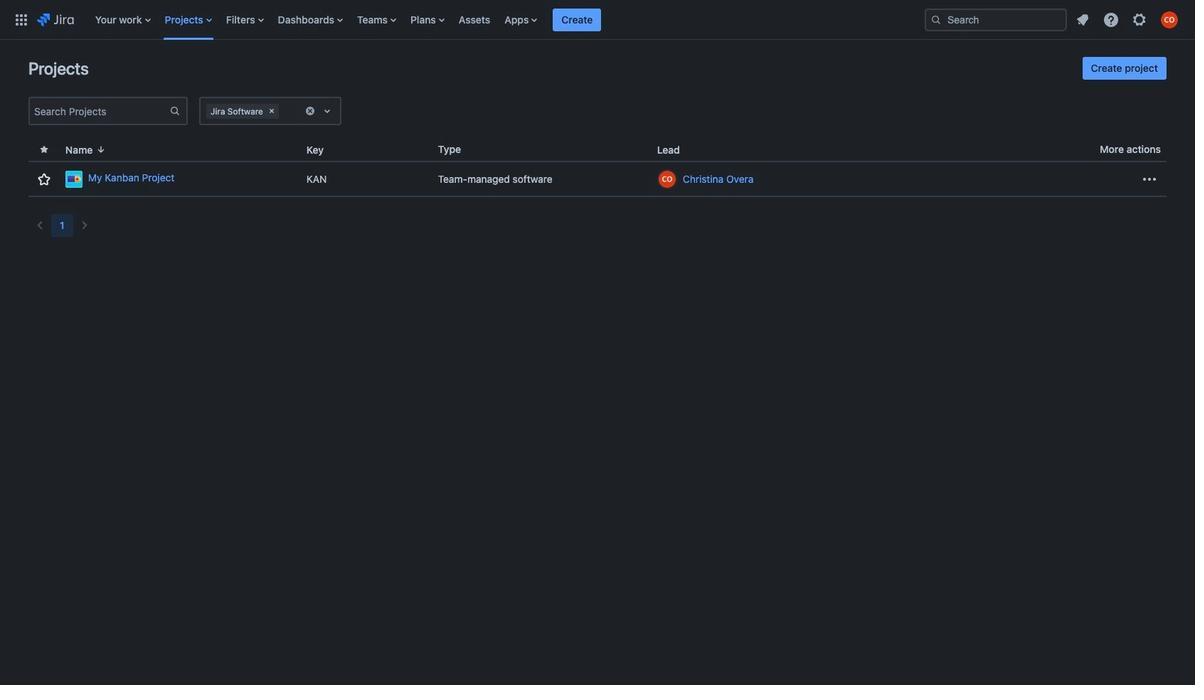 Task type: locate. For each thing, give the bounding box(es) containing it.
1 horizontal spatial list
[[1071, 7, 1187, 32]]

list
[[88, 0, 914, 40], [1071, 7, 1187, 32]]

list item
[[553, 0, 602, 40]]

group
[[1083, 57, 1167, 80]]

None search field
[[925, 8, 1068, 31]]

Search Projects text field
[[30, 101, 169, 121]]

your profile and settings image
[[1162, 11, 1179, 28]]

Search field
[[925, 8, 1068, 31]]

settings image
[[1132, 11, 1149, 28]]

help image
[[1103, 11, 1121, 28]]

jira image
[[37, 11, 74, 28], [37, 11, 74, 28]]

clear image
[[266, 105, 278, 117]]

next image
[[76, 217, 93, 234]]

notifications image
[[1075, 11, 1092, 28]]

banner
[[0, 0, 1196, 40]]



Task type: describe. For each thing, give the bounding box(es) containing it.
open image
[[319, 103, 336, 120]]

search image
[[931, 14, 943, 25]]

star my kanban project image
[[36, 170, 53, 188]]

clear image
[[305, 105, 316, 117]]

primary element
[[9, 0, 914, 40]]

0 horizontal spatial list
[[88, 0, 914, 40]]

more image
[[1142, 170, 1159, 188]]

Choose Jira products text field
[[282, 104, 285, 118]]

appswitcher icon image
[[13, 11, 30, 28]]

previous image
[[31, 217, 48, 234]]



Task type: vqa. For each thing, say whether or not it's contained in the screenshot.
Actions icon at the right top of page
no



